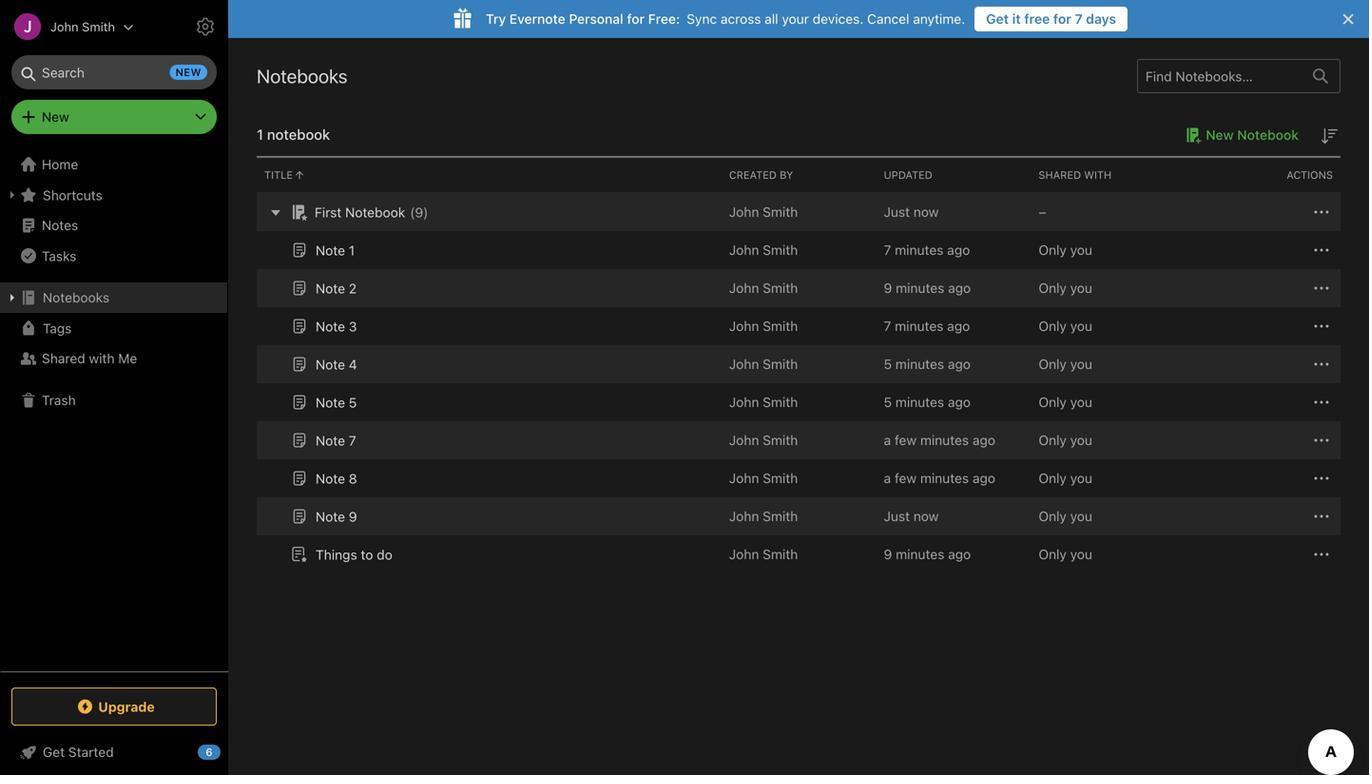 Task type: vqa. For each thing, say whether or not it's contained in the screenshot.


Task type: locate. For each thing, give the bounding box(es) containing it.
note inside 'row'
[[316, 509, 345, 524]]

2 a few minutes ago from the top
[[884, 470, 996, 486]]

6 more actions image from the top
[[1311, 429, 1334, 452]]

more actions image inside note 7 row
[[1311, 429, 1334, 452]]

note for note 8
[[316, 471, 345, 486]]

ago for note 2
[[949, 280, 971, 296]]

john smith down note 5 row
[[729, 432, 798, 448]]

more actions image inside note 4 row
[[1311, 353, 1334, 376]]

2 for from the left
[[1054, 11, 1072, 27]]

shortcuts button
[[0, 180, 227, 210]]

smith up search text field
[[82, 19, 115, 34]]

only you for note 5
[[1039, 394, 1093, 410]]

0 vertical spatial get
[[987, 11, 1009, 27]]

john down note 5 row
[[729, 432, 759, 448]]

me
[[118, 351, 137, 366]]

9 minutes ago for things to do
[[884, 546, 971, 562]]

john smith inside note 5 row
[[729, 394, 798, 410]]

you for note 3
[[1071, 318, 1093, 334]]

note 8 button
[[288, 467, 357, 490]]

notebooks
[[257, 65, 348, 87], [43, 290, 109, 305]]

note inside row
[[316, 242, 345, 258]]

note left 8 on the left of page
[[316, 471, 345, 486]]

more actions field for note 2
[[1311, 277, 1334, 300]]

only you inside the note 1 row
[[1039, 242, 1093, 258]]

get for get it free for 7 days
[[987, 11, 1009, 27]]

2 vertical spatial more actions image
[[1311, 543, 1334, 566]]

7 minutes ago inside the note 3 row
[[884, 318, 971, 334]]

2 5 minutes ago from the top
[[884, 394, 971, 410]]

1 horizontal spatial get
[[987, 11, 1009, 27]]

more actions field inside note 4 row
[[1311, 353, 1334, 376]]

row group
[[257, 193, 1341, 574]]

7 only you from the top
[[1039, 470, 1093, 486]]

minutes for note 2
[[896, 280, 945, 296]]

2 more actions image from the top
[[1311, 467, 1334, 490]]

days
[[1087, 11, 1117, 27]]

notes
[[42, 217, 78, 233]]

john smith down note 2 row
[[729, 318, 798, 334]]

only you inside note 4 row
[[1039, 356, 1093, 372]]

7 more actions image from the top
[[1311, 505, 1334, 528]]

1 for from the left
[[627, 11, 645, 27]]

john down the note 1 row
[[729, 280, 759, 296]]

5 more actions field from the top
[[1311, 353, 1334, 376]]

1 now from the top
[[914, 204, 939, 220]]

sort options image
[[1318, 125, 1341, 147]]

john smith inside the note 1 row
[[729, 242, 798, 258]]

only inside note 7 row
[[1039, 432, 1067, 448]]

note for note 1
[[316, 242, 345, 258]]

notebooks up tags
[[43, 290, 109, 305]]

9 inside button
[[349, 509, 357, 524]]

note down note 8
[[316, 509, 345, 524]]

4 only you from the top
[[1039, 356, 1093, 372]]

tags
[[43, 320, 72, 336]]

1 more actions image from the top
[[1311, 353, 1334, 376]]

john smith inside note 7 row
[[729, 432, 798, 448]]

you inside note 2 row
[[1071, 280, 1093, 296]]

1 only you from the top
[[1039, 242, 1093, 258]]

note 5 button
[[288, 391, 357, 414]]

you for note 8
[[1071, 470, 1093, 486]]

smith down by
[[763, 204, 798, 220]]

john for note 1
[[729, 242, 759, 258]]

0 horizontal spatial new
[[42, 109, 69, 125]]

only inside the note 1 row
[[1039, 242, 1067, 258]]

0 horizontal spatial notebook
[[345, 204, 405, 220]]

john smith down the note 1 row
[[729, 280, 798, 296]]

new inside new notebook button
[[1206, 127, 1234, 143]]

get inside button
[[987, 11, 1009, 27]]

2 now from the top
[[914, 508, 939, 524]]

minutes inside the note 3 row
[[895, 318, 944, 334]]

trash
[[42, 392, 76, 408]]

note 1
[[316, 242, 355, 258]]

you inside note 8 row
[[1071, 470, 1093, 486]]

only you for things to do
[[1039, 546, 1093, 562]]

settings image
[[194, 15, 217, 38]]

smith down note 5 row
[[763, 432, 798, 448]]

1 horizontal spatial for
[[1054, 11, 1072, 27]]

4 note from the top
[[316, 356, 345, 372]]

tasks button
[[0, 241, 227, 271]]

1 inside button
[[349, 242, 355, 258]]

note for note 5
[[316, 395, 345, 410]]

0 horizontal spatial get
[[43, 744, 65, 760]]

john smith down note 4 row
[[729, 394, 798, 410]]

do
[[377, 547, 393, 562]]

6 more actions field from the top
[[1311, 391, 1334, 414]]

shared with button
[[1031, 158, 1186, 192]]

john smith inside the note 3 row
[[729, 318, 798, 334]]

2 note from the top
[[316, 280, 345, 296]]

john smith down first notebook row
[[729, 242, 798, 258]]

for left the free:
[[627, 11, 645, 27]]

0 vertical spatial more actions image
[[1311, 353, 1334, 376]]

john smith down created by
[[729, 204, 798, 220]]

3 you from the top
[[1071, 318, 1093, 334]]

john down note 9 'row'
[[729, 546, 759, 562]]

for inside button
[[1054, 11, 1072, 27]]

1 horizontal spatial 1
[[349, 242, 355, 258]]

4 only from the top
[[1039, 356, 1067, 372]]

7 inside button
[[1075, 11, 1083, 27]]

smith for note 8
[[763, 470, 798, 486]]

2 just now from the top
[[884, 508, 939, 524]]

2 7 minutes ago from the top
[[884, 318, 971, 334]]

9
[[415, 204, 423, 220], [884, 280, 893, 296], [349, 509, 357, 524], [884, 546, 893, 562]]

tree containing home
[[0, 149, 228, 671]]

1 only from the top
[[1039, 242, 1067, 258]]

more actions field inside note 9 'row'
[[1311, 505, 1334, 528]]

john down the "created"
[[729, 204, 759, 220]]

you inside note 4 row
[[1071, 356, 1093, 372]]

5 minutes ago inside note 5 row
[[884, 394, 971, 410]]

ago inside note 7 row
[[973, 432, 996, 448]]

more actions field inside note 8 row
[[1311, 467, 1334, 490]]

more actions image
[[1311, 201, 1334, 224], [1311, 239, 1334, 262], [1311, 277, 1334, 300], [1311, 315, 1334, 338], [1311, 391, 1334, 414], [1311, 429, 1334, 452], [1311, 505, 1334, 528]]

9 you from the top
[[1071, 546, 1093, 562]]

smith down note 2 row
[[763, 318, 798, 334]]

0 vertical spatial notebooks
[[257, 65, 348, 87]]

only inside note 4 row
[[1039, 356, 1067, 372]]

note down first
[[316, 242, 345, 258]]

row group containing john smith
[[257, 193, 1341, 574]]

0 vertical spatial now
[[914, 204, 939, 220]]

evernote
[[510, 11, 566, 27]]

smith down note 8 row
[[763, 508, 798, 524]]

only you inside the note 3 row
[[1039, 318, 1093, 334]]

ago for note 3
[[948, 318, 971, 334]]

now inside note 9 'row'
[[914, 508, 939, 524]]

new search field
[[25, 55, 207, 89]]

now inside first notebook row
[[914, 204, 939, 220]]

5 minutes ago inside note 4 row
[[884, 356, 971, 372]]

2 a from the top
[[884, 470, 891, 486]]

a few minutes ago for 8
[[884, 470, 996, 486]]

note for note 2
[[316, 280, 345, 296]]

2 9 minutes ago from the top
[[884, 546, 971, 562]]

ago inside note 5 row
[[948, 394, 971, 410]]

ago inside the note 3 row
[[948, 318, 971, 334]]

0 vertical spatial 1
[[257, 126, 263, 143]]

2 more actions image from the top
[[1311, 239, 1334, 262]]

1 vertical spatial more actions image
[[1311, 467, 1334, 490]]

3 more actions image from the top
[[1311, 277, 1334, 300]]

0 vertical spatial a
[[884, 432, 891, 448]]

–
[[1039, 204, 1047, 220]]

a
[[884, 432, 891, 448], [884, 470, 891, 486]]

notebook inside button
[[1238, 127, 1299, 143]]

more actions field for things to do
[[1311, 543, 1334, 566]]

5 minutes ago
[[884, 356, 971, 372], [884, 394, 971, 410]]

started
[[68, 744, 114, 760]]

7 only from the top
[[1039, 470, 1067, 486]]

john up search text field
[[50, 19, 79, 34]]

more actions field inside the note 1 row
[[1311, 239, 1334, 262]]

john smith inside note 2 row
[[729, 280, 798, 296]]

you inside things to do row
[[1071, 546, 1093, 562]]

smith
[[82, 19, 115, 34], [763, 204, 798, 220], [763, 242, 798, 258], [763, 280, 798, 296], [763, 318, 798, 334], [763, 356, 798, 372], [763, 394, 798, 410], [763, 432, 798, 448], [763, 470, 798, 486], [763, 508, 798, 524], [763, 546, 798, 562]]

more actions field inside note 2 row
[[1311, 277, 1334, 300]]

)
[[423, 204, 428, 220]]

only you for note 1
[[1039, 242, 1093, 258]]

note 2 row
[[257, 269, 1341, 307]]

john for note 5
[[729, 394, 759, 410]]

2 only from the top
[[1039, 280, 1067, 296]]

note 2
[[316, 280, 357, 296]]

ago inside the note 1 row
[[948, 242, 971, 258]]

2 more actions field from the top
[[1311, 239, 1334, 262]]

1 vertical spatial 7 minutes ago
[[884, 318, 971, 334]]

1 vertical spatial a
[[884, 470, 891, 486]]

1
[[257, 126, 263, 143], [349, 242, 355, 258]]

3 only you from the top
[[1039, 318, 1093, 334]]

1 more actions image from the top
[[1311, 201, 1334, 224]]

smith inside things to do row
[[763, 546, 798, 562]]

note left the 3
[[316, 318, 345, 334]]

note
[[316, 242, 345, 258], [316, 280, 345, 296], [316, 318, 345, 334], [316, 356, 345, 372], [316, 395, 345, 410], [316, 433, 345, 448], [316, 471, 345, 486], [316, 509, 345, 524]]

ago inside things to do row
[[949, 546, 971, 562]]

created by
[[729, 169, 794, 181]]

get left it
[[987, 11, 1009, 27]]

1 9 minutes ago from the top
[[884, 280, 971, 296]]

john smith down note 8 row
[[729, 508, 798, 524]]

1 5 minutes ago from the top
[[884, 356, 971, 372]]

note for note 4
[[316, 356, 345, 372]]

only inside note 5 row
[[1039, 394, 1067, 410]]

1 up 2
[[349, 242, 355, 258]]

3 more actions field from the top
[[1311, 277, 1334, 300]]

john smith inside note 8 row
[[729, 470, 798, 486]]

few for note 7
[[895, 432, 917, 448]]

cancel
[[868, 11, 910, 27]]

click to collapse image
[[221, 740, 235, 763]]

7 minutes ago
[[884, 242, 971, 258], [884, 318, 971, 334]]

7 more actions field from the top
[[1311, 429, 1334, 452]]

1 vertical spatial get
[[43, 744, 65, 760]]

shared with me
[[42, 351, 137, 366]]

5 inside note 4 row
[[884, 356, 892, 372]]

ago for things to do
[[949, 546, 971, 562]]

john inside note 5 row
[[729, 394, 759, 410]]

john down note 8 row
[[729, 508, 759, 524]]

now
[[914, 204, 939, 220], [914, 508, 939, 524]]

0 vertical spatial 7 minutes ago
[[884, 242, 971, 258]]

only for note 5
[[1039, 394, 1067, 410]]

only you inside note 7 row
[[1039, 432, 1093, 448]]

0 vertical spatial notebook
[[1238, 127, 1299, 143]]

john inside note 9 'row'
[[729, 508, 759, 524]]

1 vertical spatial 9 minutes ago
[[884, 546, 971, 562]]

1 a few minutes ago from the top
[[884, 432, 996, 448]]

ago for note 4
[[948, 356, 971, 372]]

1 vertical spatial a few minutes ago
[[884, 470, 996, 486]]

by
[[780, 169, 794, 181]]

notebook left (
[[345, 204, 405, 220]]

7 note from the top
[[316, 471, 345, 486]]

5 minutes ago for 5
[[884, 394, 971, 410]]

smith inside the note 3 row
[[763, 318, 798, 334]]

notebooks up notebook
[[257, 65, 348, 87]]

smith inside the note 1 row
[[763, 242, 798, 258]]

1 horizontal spatial notebook
[[1238, 127, 1299, 143]]

just now for –
[[884, 204, 939, 220]]

only for note 8
[[1039, 470, 1067, 486]]

you inside note 9 'row'
[[1071, 508, 1093, 524]]

6 you from the top
[[1071, 432, 1093, 448]]

more actions field for note 7
[[1311, 429, 1334, 452]]

created by button
[[722, 158, 877, 192]]

you for note 5
[[1071, 394, 1093, 410]]

things to do
[[316, 547, 393, 562]]

john inside note 8 row
[[729, 470, 759, 486]]

note 4 row
[[257, 345, 1341, 383]]

john smith down note 9 'row'
[[729, 546, 798, 562]]

note down note 5
[[316, 433, 345, 448]]

upgrade
[[98, 699, 155, 715]]

9 inside things to do row
[[884, 546, 893, 562]]

9 minutes ago inside note 2 row
[[884, 280, 971, 296]]

john smith inside things to do row
[[729, 546, 798, 562]]

john inside account 'field'
[[50, 19, 79, 34]]

smith for note 2
[[763, 280, 798, 296]]

smith for note 3
[[763, 318, 798, 334]]

a few minutes ago inside note 8 row
[[884, 470, 996, 486]]

7
[[1075, 11, 1083, 27], [884, 242, 892, 258], [884, 318, 892, 334], [349, 433, 356, 448]]

just for only you
[[884, 508, 910, 524]]

1 horizontal spatial new
[[1206, 127, 1234, 143]]

6 note from the top
[[316, 433, 345, 448]]

1 note from the top
[[316, 242, 345, 258]]

0 horizontal spatial notebooks
[[43, 290, 109, 305]]

3 more actions image from the top
[[1311, 543, 1334, 566]]

0 vertical spatial just
[[884, 204, 910, 220]]

1 notebook
[[257, 126, 330, 143]]

more actions field inside note 5 row
[[1311, 391, 1334, 414]]

5 note from the top
[[316, 395, 345, 410]]

more actions image inside the note 3 row
[[1311, 315, 1334, 338]]

2 you from the top
[[1071, 280, 1093, 296]]

only you inside note 8 row
[[1039, 470, 1093, 486]]

john smith for note 9
[[729, 508, 798, 524]]

1 vertical spatial just now
[[884, 508, 939, 524]]

new down find notebooks… text field
[[1206, 127, 1234, 143]]

Account field
[[0, 8, 134, 46]]

2 just from the top
[[884, 508, 910, 524]]

1 vertical spatial notebook
[[345, 204, 405, 220]]

1 more actions field from the top
[[1311, 201, 1334, 224]]

1 vertical spatial few
[[895, 470, 917, 486]]

9 more actions field from the top
[[1311, 505, 1334, 528]]

a few minutes ago inside note 7 row
[[884, 432, 996, 448]]

0 vertical spatial 9 minutes ago
[[884, 280, 971, 296]]

more actions field inside note 7 row
[[1311, 429, 1334, 452]]

john down note 4 row
[[729, 394, 759, 410]]

4 more actions image from the top
[[1311, 315, 1334, 338]]

minutes for note 5
[[896, 394, 945, 410]]

1 you from the top
[[1071, 242, 1093, 258]]

5
[[884, 356, 892, 372], [884, 394, 892, 410], [349, 395, 357, 410]]

john down first notebook row
[[729, 242, 759, 258]]

things to do button
[[288, 543, 393, 566]]

a inside note 7 row
[[884, 432, 891, 448]]

john down note 2 row
[[729, 318, 759, 334]]

more actions image inside note 8 row
[[1311, 467, 1334, 490]]

john down note 7 row
[[729, 470, 759, 486]]

smith inside note 9 'row'
[[763, 508, 798, 524]]

john smith
[[50, 19, 115, 34], [729, 204, 798, 220], [729, 242, 798, 258], [729, 280, 798, 296], [729, 318, 798, 334], [729, 356, 798, 372], [729, 394, 798, 410], [729, 432, 798, 448], [729, 470, 798, 486], [729, 508, 798, 524], [729, 546, 798, 562]]

john inside note 4 row
[[729, 356, 759, 372]]

smith inside note 4 row
[[763, 356, 798, 372]]

1 few from the top
[[895, 432, 917, 448]]

john smith down the note 3 row
[[729, 356, 798, 372]]

note up note 7
[[316, 395, 345, 410]]

now for –
[[914, 204, 939, 220]]

your
[[782, 11, 809, 27]]

john
[[50, 19, 79, 34], [729, 204, 759, 220], [729, 242, 759, 258], [729, 280, 759, 296], [729, 318, 759, 334], [729, 356, 759, 372], [729, 394, 759, 410], [729, 432, 759, 448], [729, 470, 759, 486], [729, 508, 759, 524], [729, 546, 759, 562]]

1 vertical spatial now
[[914, 508, 939, 524]]

0 vertical spatial a few minutes ago
[[884, 432, 996, 448]]

john for note 7
[[729, 432, 759, 448]]

only inside note 8 row
[[1039, 470, 1067, 486]]

1 just now from the top
[[884, 204, 939, 220]]

a for note 8
[[884, 470, 891, 486]]

smith inside note 2 row
[[763, 280, 798, 296]]

Help and Learning task checklist field
[[0, 737, 228, 768]]

smith down note 7 row
[[763, 470, 798, 486]]

just now for only you
[[884, 508, 939, 524]]

5 for note 5
[[884, 394, 892, 410]]

more actions image inside note 5 row
[[1311, 391, 1334, 414]]

more actions image
[[1311, 353, 1334, 376], [1311, 467, 1334, 490], [1311, 543, 1334, 566]]

first
[[315, 204, 342, 220]]

smith down note 4 row
[[763, 394, 798, 410]]

7 you from the top
[[1071, 470, 1093, 486]]

a inside note 8 row
[[884, 470, 891, 486]]

1 vertical spatial just
[[884, 508, 910, 524]]

only you inside note 9 'row'
[[1039, 508, 1093, 524]]

smith down note 9 'row'
[[763, 546, 798, 562]]

0 vertical spatial 5 minutes ago
[[884, 356, 971, 372]]

5 you from the top
[[1071, 394, 1093, 410]]

2 few from the top
[[895, 470, 917, 486]]

notebook up actions button
[[1238, 127, 1299, 143]]

note left "4"
[[316, 356, 345, 372]]

new up home
[[42, 109, 69, 125]]

smith down first notebook row
[[763, 242, 798, 258]]

3 note from the top
[[316, 318, 345, 334]]

notebook
[[1238, 127, 1299, 143], [345, 204, 405, 220]]

new
[[42, 109, 69, 125], [1206, 127, 1234, 143]]

try evernote personal for free: sync across all your devices. cancel anytime.
[[486, 11, 966, 27]]

john inside things to do row
[[729, 546, 759, 562]]

you inside note 7 row
[[1071, 432, 1093, 448]]

note 7 row
[[257, 421, 1341, 459]]

1 just from the top
[[884, 204, 910, 220]]

get left started
[[43, 744, 65, 760]]

minutes for note 4
[[896, 356, 945, 372]]

more actions image for note 5
[[1311, 391, 1334, 414]]

john smith for note 4
[[729, 356, 798, 372]]

more actions field for note 8
[[1311, 467, 1334, 490]]

8 note from the top
[[316, 509, 345, 524]]

4 more actions field from the top
[[1311, 315, 1334, 338]]

9 minutes ago
[[884, 280, 971, 296], [884, 546, 971, 562]]

only you inside things to do row
[[1039, 546, 1093, 562]]

only inside note 9 'row'
[[1039, 508, 1067, 524]]

more actions image inside the note 1 row
[[1311, 239, 1334, 262]]

john smith up search text field
[[50, 19, 115, 34]]

you for note 2
[[1071, 280, 1093, 296]]

john smith inside note 4 row
[[729, 356, 798, 372]]

few
[[895, 432, 917, 448], [895, 470, 917, 486]]

john for note 3
[[729, 318, 759, 334]]

4 you from the top
[[1071, 356, 1093, 372]]

for for 7
[[1054, 11, 1072, 27]]

smith for note 4
[[763, 356, 798, 372]]

minutes inside note 7 row
[[921, 432, 969, 448]]

updated
[[884, 169, 933, 181]]

smith down the note 1 row
[[763, 280, 798, 296]]

john smith down note 7 row
[[729, 470, 798, 486]]

only for note 4
[[1039, 356, 1067, 372]]

upgrade button
[[11, 688, 217, 726]]

john smith inside first notebook row
[[729, 204, 798, 220]]

8 only you from the top
[[1039, 508, 1093, 524]]

5 only you from the top
[[1039, 394, 1093, 410]]

8 only from the top
[[1039, 508, 1067, 524]]

0 vertical spatial few
[[895, 432, 917, 448]]

0 horizontal spatial 1
[[257, 126, 263, 143]]

more actions image for note 7
[[1311, 429, 1334, 452]]

0 horizontal spatial for
[[627, 11, 645, 27]]

john down the note 3 row
[[729, 356, 759, 372]]

1 vertical spatial new
[[1206, 127, 1234, 143]]

you
[[1071, 242, 1093, 258], [1071, 280, 1093, 296], [1071, 318, 1093, 334], [1071, 356, 1093, 372], [1071, 394, 1093, 410], [1071, 432, 1093, 448], [1071, 470, 1093, 486], [1071, 508, 1093, 524], [1071, 546, 1093, 562]]

smith inside first notebook row
[[763, 204, 798, 220]]

2 only you from the top
[[1039, 280, 1093, 296]]

1 left notebook
[[257, 126, 263, 143]]

new for new
[[42, 109, 69, 125]]

get it free for 7 days
[[987, 11, 1117, 27]]

1 7 minutes ago from the top
[[884, 242, 971, 258]]

5 more actions image from the top
[[1311, 391, 1334, 414]]

0 vertical spatial just now
[[884, 204, 939, 220]]

1 a from the top
[[884, 432, 891, 448]]

1 vertical spatial 5 minutes ago
[[884, 394, 971, 410]]

for right free
[[1054, 11, 1072, 27]]

minutes for note 3
[[895, 318, 944, 334]]

9 only you from the top
[[1039, 546, 1093, 562]]

5 only from the top
[[1039, 394, 1067, 410]]

only
[[1039, 242, 1067, 258], [1039, 280, 1067, 296], [1039, 318, 1067, 334], [1039, 356, 1067, 372], [1039, 394, 1067, 410], [1039, 432, 1067, 448], [1039, 470, 1067, 486], [1039, 508, 1067, 524], [1039, 546, 1067, 562]]

updated button
[[877, 158, 1031, 192]]

8 more actions field from the top
[[1311, 467, 1334, 490]]

only inside note 2 row
[[1039, 280, 1067, 296]]

just now inside note 9 'row'
[[884, 508, 939, 524]]

1 horizontal spatial notebooks
[[257, 65, 348, 87]]

get
[[987, 11, 1009, 27], [43, 744, 65, 760]]

note 1 button
[[288, 239, 355, 262]]

3 only from the top
[[1039, 318, 1067, 334]]

only inside the note 3 row
[[1039, 318, 1067, 334]]

few inside note 8 row
[[895, 470, 917, 486]]

smith down the note 3 row
[[763, 356, 798, 372]]

more actions field for note 5
[[1311, 391, 1334, 414]]

note left 2
[[316, 280, 345, 296]]

1 vertical spatial 1
[[349, 242, 355, 258]]

more actions field for note 9
[[1311, 505, 1334, 528]]

minutes
[[895, 242, 944, 258], [896, 280, 945, 296], [895, 318, 944, 334], [896, 356, 945, 372], [896, 394, 945, 410], [921, 432, 969, 448], [921, 470, 969, 486], [896, 546, 945, 562]]

6 only you from the top
[[1039, 432, 1093, 448]]

a for note 7
[[884, 432, 891, 448]]

1 vertical spatial notebooks
[[43, 290, 109, 305]]

more actions image for 5 minutes ago
[[1311, 353, 1334, 376]]

8 you from the top
[[1071, 508, 1093, 524]]

6 only from the top
[[1039, 432, 1067, 448]]

ago inside note 4 row
[[948, 356, 971, 372]]

more actions image for note 2
[[1311, 277, 1334, 300]]

just now
[[884, 204, 939, 220], [884, 508, 939, 524]]

More actions field
[[1311, 201, 1334, 224], [1311, 239, 1334, 262], [1311, 277, 1334, 300], [1311, 315, 1334, 338], [1311, 353, 1334, 376], [1311, 391, 1334, 414], [1311, 429, 1334, 452], [1311, 467, 1334, 490], [1311, 505, 1334, 528], [1311, 543, 1334, 566]]

just
[[884, 204, 910, 220], [884, 508, 910, 524]]

ago for note 5
[[948, 394, 971, 410]]

10 more actions field from the top
[[1311, 543, 1334, 566]]

john inside note 7 row
[[729, 432, 759, 448]]

Search text field
[[25, 55, 204, 89]]

for
[[627, 11, 645, 27], [1054, 11, 1072, 27]]

with
[[1085, 169, 1112, 181]]

9 only from the top
[[1039, 546, 1067, 562]]

0 vertical spatial new
[[42, 109, 69, 125]]

tree
[[0, 149, 228, 671]]

minutes inside note 5 row
[[896, 394, 945, 410]]

notebook inside row
[[345, 204, 405, 220]]

you for things to do
[[1071, 546, 1093, 562]]

minutes inside things to do row
[[896, 546, 945, 562]]

john inside first notebook row
[[729, 204, 759, 220]]

john for note 9
[[729, 508, 759, 524]]



Task type: describe. For each thing, give the bounding box(es) containing it.
john for things to do
[[729, 546, 759, 562]]

more actions image for note 3
[[1311, 315, 1334, 338]]

only you for note 4
[[1039, 356, 1093, 372]]

6
[[206, 746, 213, 759]]

personal
[[569, 11, 624, 27]]

only you for note 9
[[1039, 508, 1093, 524]]

notebook
[[267, 126, 330, 143]]

john smith for note 5
[[729, 394, 798, 410]]

new notebook button
[[1180, 124, 1299, 146]]

7 inside button
[[349, 433, 356, 448]]

all
[[765, 11, 779, 27]]

only for note 2
[[1039, 280, 1067, 296]]

new
[[176, 66, 202, 78]]

shared
[[42, 351, 85, 366]]

7 inside the note 3 row
[[884, 318, 892, 334]]

3
[[349, 318, 357, 334]]

shared with me link
[[0, 343, 227, 374]]

more actions field for note 4
[[1311, 353, 1334, 376]]

title
[[264, 169, 293, 181]]

smith for note 9
[[763, 508, 798, 524]]

note for note 3
[[316, 318, 345, 334]]

only you for note 7
[[1039, 432, 1093, 448]]

get for get started
[[43, 744, 65, 760]]

notes link
[[0, 210, 227, 241]]

minutes inside note 8 row
[[921, 470, 969, 486]]

john smith inside account 'field'
[[50, 19, 115, 34]]

john smith for note 3
[[729, 318, 798, 334]]

new button
[[11, 100, 217, 134]]

note 2 button
[[288, 277, 357, 300]]

only for things to do
[[1039, 546, 1067, 562]]

you for note 7
[[1071, 432, 1093, 448]]

smith for note 1
[[763, 242, 798, 258]]

only for note 7
[[1039, 432, 1067, 448]]

devices.
[[813, 11, 864, 27]]

note 5
[[316, 395, 357, 410]]

you for note 4
[[1071, 356, 1093, 372]]

trash link
[[0, 385, 227, 416]]

more actions image for a few minutes ago
[[1311, 467, 1334, 490]]

Sort field
[[1318, 124, 1341, 147]]

8
[[349, 471, 357, 486]]

sync
[[687, 11, 717, 27]]

john smith for note 1
[[729, 242, 798, 258]]

john for note 4
[[729, 356, 759, 372]]

free
[[1025, 11, 1050, 27]]

note 9 row
[[257, 497, 1341, 536]]

5 minutes ago for 4
[[884, 356, 971, 372]]

john smith for note 7
[[729, 432, 798, 448]]

first notebook row
[[257, 193, 1341, 231]]

more actions field for note 3
[[1311, 315, 1334, 338]]

now for only you
[[914, 508, 939, 524]]

5 for note 4
[[884, 356, 892, 372]]

2
[[349, 280, 357, 296]]

minutes for note 1
[[895, 242, 944, 258]]

only for note 3
[[1039, 318, 1067, 334]]

john smith for note 2
[[729, 280, 798, 296]]

only for note 1
[[1039, 242, 1067, 258]]

shortcuts
[[43, 187, 103, 203]]

(
[[410, 204, 415, 220]]

9 inside note 2 row
[[884, 280, 893, 296]]

note 9
[[316, 509, 357, 524]]

only you for note 3
[[1039, 318, 1093, 334]]

it
[[1013, 11, 1021, 27]]

get started
[[43, 744, 114, 760]]

more actions image for note 1
[[1311, 239, 1334, 262]]

with
[[89, 351, 115, 366]]

home link
[[0, 149, 228, 180]]

smith for note 7
[[763, 432, 798, 448]]

tasks
[[42, 248, 76, 264]]

actions button
[[1186, 158, 1341, 192]]

note for note 7
[[316, 433, 345, 448]]

note 9 button
[[288, 505, 357, 528]]

just for –
[[884, 204, 910, 220]]

arrow image
[[264, 201, 287, 224]]

notebooks inside notebooks element
[[257, 65, 348, 87]]

note 3 button
[[288, 315, 357, 338]]

title button
[[257, 158, 722, 192]]

to
[[361, 547, 373, 562]]

note 8 row
[[257, 459, 1341, 497]]

free:
[[648, 11, 680, 27]]

more actions image for note 9
[[1311, 505, 1334, 528]]

only you for note 8
[[1039, 470, 1093, 486]]

things
[[316, 547, 357, 562]]

created
[[729, 169, 777, 181]]

expand notebooks image
[[5, 290, 20, 305]]

anytime.
[[913, 11, 966, 27]]

notebooks inside notebooks link
[[43, 290, 109, 305]]

smith for note 5
[[763, 394, 798, 410]]

tags button
[[0, 313, 227, 343]]

note 8
[[316, 471, 357, 486]]

you for note 9
[[1071, 508, 1093, 524]]

note 5 row
[[257, 383, 1341, 421]]

7 minutes ago for 1
[[884, 242, 971, 258]]

smith inside account 'field'
[[82, 19, 115, 34]]

minutes for things to do
[[896, 546, 945, 562]]

smith for things to do
[[763, 546, 798, 562]]

first notebook ( 9 )
[[315, 204, 428, 220]]

7 inside the note 1 row
[[884, 242, 892, 258]]

note 7 button
[[288, 429, 356, 452]]

7 minutes ago for 3
[[884, 318, 971, 334]]

you for note 1
[[1071, 242, 1093, 258]]

new notebook
[[1206, 127, 1299, 143]]

ago for note 1
[[948, 242, 971, 258]]

john for note 8
[[729, 470, 759, 486]]

shared with
[[1039, 169, 1112, 181]]

actions
[[1287, 169, 1334, 181]]

note 4 button
[[288, 353, 357, 376]]

row group inside notebooks element
[[257, 193, 1341, 574]]

ago inside note 8 row
[[973, 470, 996, 486]]

note 1 row
[[257, 231, 1341, 269]]

john smith for note 8
[[729, 470, 798, 486]]

note for note 9
[[316, 509, 345, 524]]

only for note 9
[[1039, 508, 1067, 524]]

4
[[349, 356, 357, 372]]

9 minutes ago for note 2
[[884, 280, 971, 296]]

5 inside the note 5 button
[[349, 395, 357, 410]]

try
[[486, 11, 506, 27]]

notebooks link
[[0, 283, 227, 313]]

get it free for 7 days button
[[975, 7, 1128, 31]]

note 3 row
[[257, 307, 1341, 345]]

john smith for things to do
[[729, 546, 798, 562]]

a few minutes ago for 7
[[884, 432, 996, 448]]

note 4
[[316, 356, 357, 372]]

for for free:
[[627, 11, 645, 27]]

shared
[[1039, 169, 1082, 181]]

notebooks element
[[228, 38, 1370, 775]]

Find Notebooks… text field
[[1139, 61, 1302, 92]]

more actions field inside first notebook row
[[1311, 201, 1334, 224]]

note 7
[[316, 433, 356, 448]]

across
[[721, 11, 761, 27]]

notebook for new
[[1238, 127, 1299, 143]]

more actions image inside first notebook row
[[1311, 201, 1334, 224]]

home
[[42, 156, 78, 172]]

only you for note 2
[[1039, 280, 1093, 296]]

things to do row
[[257, 536, 1341, 574]]

new for new notebook
[[1206, 127, 1234, 143]]

more actions image for 9 minutes ago
[[1311, 543, 1334, 566]]

more actions field for note 1
[[1311, 239, 1334, 262]]

john for note 2
[[729, 280, 759, 296]]

notebook for first
[[345, 204, 405, 220]]

note 3
[[316, 318, 357, 334]]

9 inside first notebook row
[[415, 204, 423, 220]]



